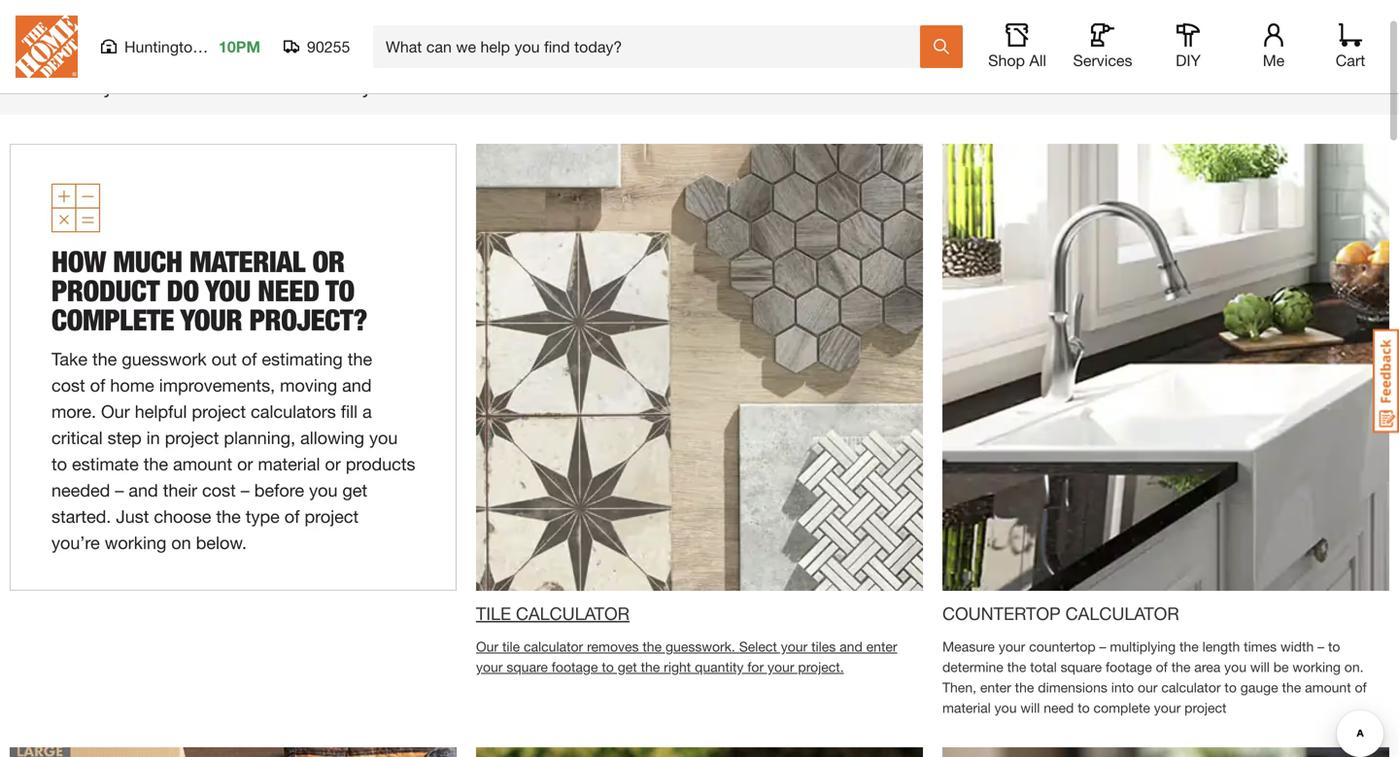 Task type: describe. For each thing, give the bounding box(es) containing it.
need
[[1044, 700, 1074, 716]]

quantity
[[695, 659, 744, 675]]

gauge
[[1241, 679, 1279, 695]]

complete
[[1094, 700, 1150, 716]]

feedback link image
[[1373, 328, 1399, 433]]

enter inside measure your countertop – multiplying the length times width – to determine the total square footage of the area you will be working on. then, enter the dimensions into our calculator to gauge the amount of material you will need to complete your project
[[980, 679, 1011, 695]]

huntington
[[124, 37, 201, 56]]

me
[[1263, 51, 1285, 69]]

our
[[1138, 679, 1158, 695]]

project
[[1185, 700, 1227, 716]]

0 vertical spatial /
[[239, 19, 244, 37]]

0 vertical spatial diy projects and ideas / project calculators
[[76, 19, 380, 37]]

the left the 'total'
[[1007, 659, 1027, 675]]

removes
[[587, 638, 639, 654]]

our
[[476, 638, 499, 654]]

the left area
[[1172, 659, 1191, 675]]

width
[[1281, 638, 1314, 654]]

the down be
[[1282, 679, 1301, 695]]

home link
[[10, 19, 51, 37]]

0 horizontal spatial diy
[[10, 64, 54, 98]]

right
[[664, 659, 691, 675]]

enter inside the our tile calculator removes the guesswork. select your tiles and enter your square footage to get the right quantity for your project.
[[866, 638, 897, 654]]

0 horizontal spatial of
[[1156, 659, 1168, 675]]

to down dimensions on the right bottom of the page
[[1078, 700, 1090, 716]]

times
[[1244, 638, 1277, 654]]

measure
[[943, 638, 995, 654]]

10pm
[[219, 37, 260, 56]]

square inside the our tile calculator removes the guesswork. select your tiles and enter your square footage to get the right quantity for your project.
[[507, 659, 548, 675]]

how much material or product do you need to complete your project? image
[[10, 144, 457, 591]]

tile
[[502, 638, 520, 654]]

air conditioning calculator image
[[943, 747, 1390, 757]]

1 vertical spatial of
[[1355, 679, 1367, 695]]

multiplying
[[1110, 638, 1176, 654]]

amount
[[1305, 679, 1351, 695]]

into
[[1111, 679, 1134, 695]]

courtertop calculator image
[[943, 144, 1390, 591]]

countertop calculator
[[943, 603, 1179, 624]]

1 – from the left
[[1100, 638, 1106, 654]]

length
[[1203, 638, 1240, 654]]

then,
[[943, 679, 977, 695]]

90255
[[307, 37, 350, 56]]

0 vertical spatial and
[[167, 19, 193, 37]]

calculator inside the our tile calculator removes the guesswork. select your tiles and enter your square footage to get the right quantity for your project.
[[524, 638, 583, 654]]

tile calculator
[[476, 603, 630, 624]]

0 vertical spatial calculators
[[302, 19, 380, 37]]

home
[[10, 19, 51, 37]]

90255 button
[[284, 37, 351, 56]]

total
[[1030, 659, 1057, 675]]

2 – from the left
[[1318, 638, 1325, 654]]

measure your countertop – multiplying the length times width – to determine the total square footage of the area you will be working on. then, enter the dimensions into our calculator to gauge the amount of material you will need to complete your project
[[943, 638, 1367, 716]]



Task type: vqa. For each thing, say whether or not it's contained in the screenshot.
email field
no



Task type: locate. For each thing, give the bounding box(es) containing it.
0 vertical spatial calculator
[[524, 638, 583, 654]]

shop
[[988, 51, 1025, 69]]

calculator up multiplying
[[1066, 603, 1179, 624]]

our tile calculator removes the guesswork. select your tiles and enter your square footage to get the right quantity for your project.
[[476, 638, 897, 675]]

0 vertical spatial will
[[1251, 659, 1270, 675]]

moving calculator image
[[10, 747, 457, 757]]

0 horizontal spatial –
[[1100, 638, 1106, 654]]

1 horizontal spatial diy
[[76, 19, 101, 37]]

1 vertical spatial enter
[[980, 679, 1011, 695]]

0 vertical spatial of
[[1156, 659, 1168, 675]]

calculator for tile calculator
[[516, 603, 630, 624]]

project
[[249, 19, 298, 37], [321, 64, 408, 98]]

1 vertical spatial and
[[172, 64, 219, 98]]

0 vertical spatial enter
[[866, 638, 897, 654]]

and inside the our tile calculator removes the guesswork. select your tiles and enter your square footage to get the right quantity for your project.
[[840, 638, 863, 654]]

1 horizontal spatial square
[[1061, 659, 1102, 675]]

0 horizontal spatial project
[[249, 19, 298, 37]]

calculator inside measure your countertop – multiplying the length times width – to determine the total square footage of the area you will be working on. then, enter the dimensions into our calculator to gauge the amount of material you will need to complete your project
[[1162, 679, 1221, 695]]

1 horizontal spatial enter
[[980, 679, 1011, 695]]

1 footage from the left
[[552, 659, 598, 675]]

to up working
[[1328, 638, 1341, 654]]

and left park
[[167, 19, 193, 37]]

calculator up removes
[[516, 603, 630, 624]]

1 vertical spatial diy projects and ideas / project calculators
[[10, 64, 557, 98]]

footage inside measure your countertop – multiplying the length times width – to determine the total square footage of the area you will be working on. then, enter the dimensions into our calculator to gauge the amount of material you will need to complete your project
[[1106, 659, 1152, 675]]

0 vertical spatial ideas
[[197, 19, 235, 37]]

0 horizontal spatial square
[[507, 659, 548, 675]]

to left get
[[602, 659, 614, 675]]

1 horizontal spatial calculator
[[1066, 603, 1179, 624]]

1 calculator from the left
[[516, 603, 630, 624]]

0 horizontal spatial enter
[[866, 638, 897, 654]]

determine
[[943, 659, 1004, 675]]

cart link
[[1329, 23, 1372, 70]]

1 horizontal spatial calculator
[[1162, 679, 1221, 695]]

the up area
[[1180, 638, 1199, 654]]

will down "times" on the right bottom of page
[[1251, 659, 1270, 675]]

for
[[748, 659, 764, 675]]

footage inside the our tile calculator removes the guesswork. select your tiles and enter your square footage to get the right quantity for your project.
[[552, 659, 598, 675]]

/
[[239, 19, 244, 37], [303, 64, 313, 98]]

material
[[943, 700, 991, 716]]

diy projects and ideas / project calculators
[[76, 19, 380, 37], [10, 64, 557, 98]]

of up our
[[1156, 659, 1168, 675]]

2 vertical spatial and
[[840, 638, 863, 654]]

to left gauge
[[1225, 679, 1237, 695]]

me button
[[1243, 23, 1305, 70]]

calculator
[[524, 638, 583, 654], [1162, 679, 1221, 695]]

1 square from the left
[[507, 659, 548, 675]]

tiles
[[812, 638, 836, 654]]

huntington park
[[124, 37, 237, 56]]

shop all button
[[986, 23, 1049, 70]]

all
[[1030, 51, 1047, 69]]

and right tiles
[[840, 638, 863, 654]]

1 vertical spatial projects
[[62, 64, 164, 98]]

will
[[1251, 659, 1270, 675], [1021, 700, 1040, 716]]

– left multiplying
[[1100, 638, 1106, 654]]

the right get
[[641, 659, 660, 675]]

the down the 'total'
[[1015, 679, 1034, 695]]

of down the on.
[[1355, 679, 1367, 695]]

the home depot logo image
[[16, 16, 78, 78]]

1 vertical spatial project
[[321, 64, 408, 98]]

1 horizontal spatial /
[[303, 64, 313, 98]]

diy button
[[1157, 23, 1220, 70]]

enter right tiles
[[866, 638, 897, 654]]

diy
[[76, 19, 101, 37], [1176, 51, 1201, 69], [10, 64, 54, 98]]

1 vertical spatial calculator
[[1162, 679, 1221, 695]]

2 footage from the left
[[1106, 659, 1152, 675]]

0 horizontal spatial footage
[[552, 659, 598, 675]]

tile calculator image
[[476, 144, 923, 591]]

ideas
[[197, 19, 235, 37], [227, 64, 295, 98]]

calculator down the tile calculator
[[524, 638, 583, 654]]

1 vertical spatial calculators
[[416, 64, 557, 98]]

you down length
[[1225, 659, 1247, 675]]

services
[[1073, 51, 1133, 69]]

0 vertical spatial projects
[[105, 19, 162, 37]]

on.
[[1345, 659, 1364, 675]]

0 vertical spatial you
[[1225, 659, 1247, 675]]

1 vertical spatial will
[[1021, 700, 1040, 716]]

diy projects and ideas / project calculators link
[[76, 19, 380, 37]]

working
[[1293, 659, 1341, 675]]

projects
[[105, 19, 162, 37], [62, 64, 164, 98]]

countertop
[[1029, 638, 1096, 654]]

calculator
[[516, 603, 630, 624], [1066, 603, 1179, 624]]

projects right the home depot logo
[[105, 19, 162, 37]]

area
[[1195, 659, 1221, 675]]

the
[[643, 638, 662, 654], [1180, 638, 1199, 654], [641, 659, 660, 675], [1007, 659, 1027, 675], [1172, 659, 1191, 675], [1015, 679, 1034, 695], [1282, 679, 1301, 695]]

diy down the "home" link
[[10, 64, 54, 98]]

1 horizontal spatial footage
[[1106, 659, 1152, 675]]

0 horizontal spatial calculators
[[302, 19, 380, 37]]

will left need
[[1021, 700, 1040, 716]]

project down 90255
[[321, 64, 408, 98]]

project right park
[[249, 19, 298, 37]]

park
[[206, 37, 237, 56]]

tile
[[476, 603, 511, 624]]

0 vertical spatial project
[[249, 19, 298, 37]]

calculator up project
[[1162, 679, 1221, 695]]

to inside the our tile calculator removes the guesswork. select your tiles and enter your square footage to get the right quantity for your project.
[[602, 659, 614, 675]]

enter
[[866, 638, 897, 654], [980, 679, 1011, 695]]

square
[[507, 659, 548, 675], [1061, 659, 1102, 675]]

What can we help you find today? search field
[[386, 26, 919, 67]]

to
[[1328, 638, 1341, 654], [602, 659, 614, 675], [1225, 679, 1237, 695], [1078, 700, 1090, 716]]

cart
[[1336, 51, 1366, 69]]

1 vertical spatial you
[[995, 700, 1017, 716]]

2 calculator from the left
[[1066, 603, 1179, 624]]

square up dimensions on the right bottom of the page
[[1061, 659, 1102, 675]]

0 horizontal spatial calculator
[[516, 603, 630, 624]]

1 horizontal spatial –
[[1318, 638, 1325, 654]]

you right 'material'
[[995, 700, 1017, 716]]

1 horizontal spatial calculators
[[416, 64, 557, 98]]

–
[[1100, 638, 1106, 654], [1318, 638, 1325, 654]]

0 horizontal spatial will
[[1021, 700, 1040, 716]]

of
[[1156, 659, 1168, 675], [1355, 679, 1367, 695]]

and down huntington park in the top of the page
[[172, 64, 219, 98]]

shop all
[[988, 51, 1047, 69]]

footage up into
[[1106, 659, 1152, 675]]

1 horizontal spatial of
[[1355, 679, 1367, 695]]

be
[[1274, 659, 1289, 675]]

0 horizontal spatial calculator
[[524, 638, 583, 654]]

countertop
[[943, 603, 1061, 624]]

diy right services
[[1176, 51, 1201, 69]]

and
[[167, 19, 193, 37], [172, 64, 219, 98], [840, 638, 863, 654]]

1 vertical spatial /
[[303, 64, 313, 98]]

square down tile
[[507, 659, 548, 675]]

mulch calculator image
[[476, 747, 923, 757]]

1 vertical spatial ideas
[[227, 64, 295, 98]]

select
[[739, 638, 777, 654]]

1 horizontal spatial will
[[1251, 659, 1270, 675]]

dimensions
[[1038, 679, 1108, 695]]

calculators
[[302, 19, 380, 37], [416, 64, 557, 98]]

calculator for countertop calculator
[[1066, 603, 1179, 624]]

projects down huntington
[[62, 64, 164, 98]]

guesswork.
[[666, 638, 735, 654]]

0 horizontal spatial /
[[239, 19, 244, 37]]

/ right park
[[239, 19, 244, 37]]

1 horizontal spatial project
[[321, 64, 408, 98]]

square inside measure your countertop – multiplying the length times width – to determine the total square footage of the area you will be working on. then, enter the dimensions into our calculator to gauge the amount of material you will need to complete your project
[[1061, 659, 1102, 675]]

2 horizontal spatial diy
[[1176, 51, 1201, 69]]

diy inside button
[[1176, 51, 1201, 69]]

1 horizontal spatial you
[[1225, 659, 1247, 675]]

enter down determine at the right bottom of the page
[[980, 679, 1011, 695]]

get
[[618, 659, 637, 675]]

footage
[[552, 659, 598, 675], [1106, 659, 1152, 675]]

– up working
[[1318, 638, 1325, 654]]

0 horizontal spatial you
[[995, 700, 1017, 716]]

your
[[781, 638, 808, 654], [999, 638, 1026, 654], [476, 659, 503, 675], [768, 659, 794, 675], [1154, 700, 1181, 716]]

you
[[1225, 659, 1247, 675], [995, 700, 1017, 716]]

the right removes
[[643, 638, 662, 654]]

diy right the "home" link
[[76, 19, 101, 37]]

2 square from the left
[[1061, 659, 1102, 675]]

project.
[[798, 659, 844, 675]]

footage down removes
[[552, 659, 598, 675]]

/ down 90255 button
[[303, 64, 313, 98]]

services button
[[1072, 23, 1134, 70]]



